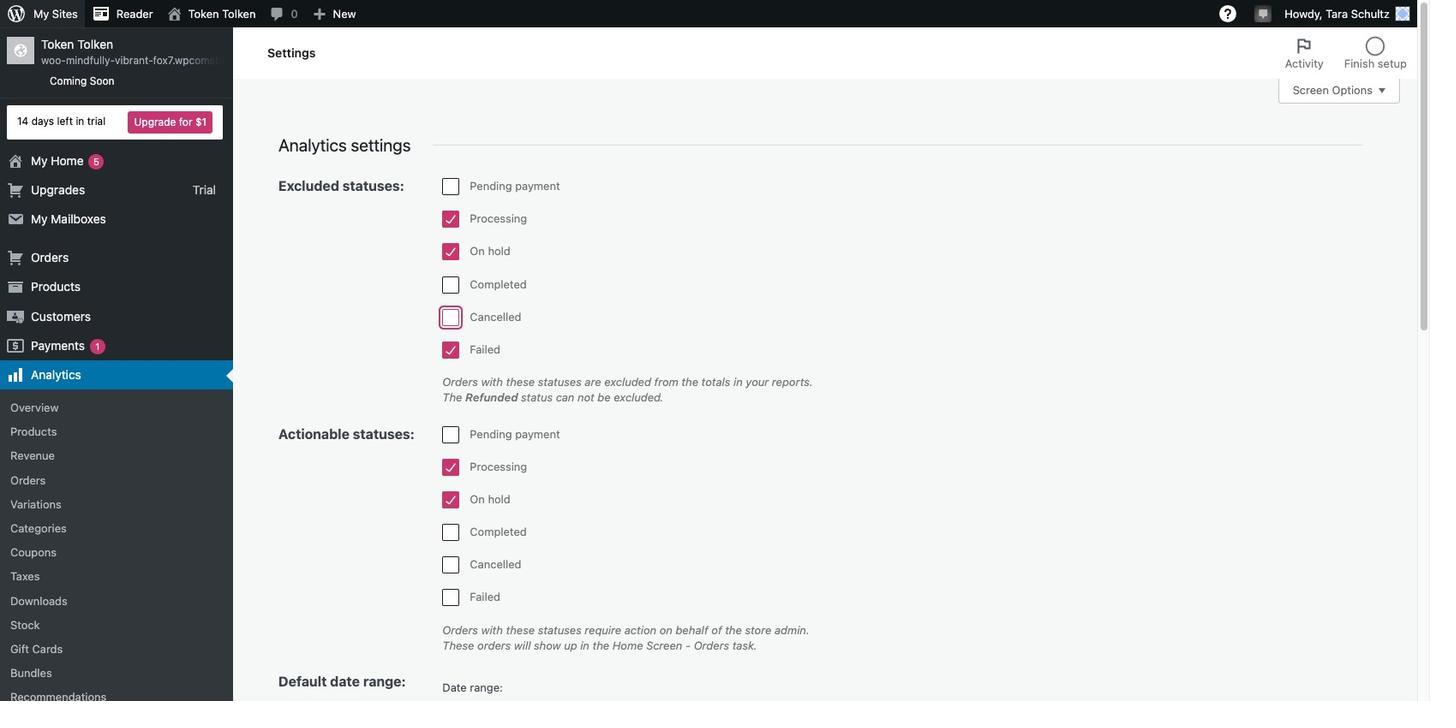 Task type: describe. For each thing, give the bounding box(es) containing it.
in inside 'orders with these statuses require action on behalf of the store admin. these orders will show up in the home screen - orders task.'
[[580, 639, 590, 653]]

5
[[93, 156, 99, 167]]

0 vertical spatial products
[[31, 280, 81, 294]]

totals
[[702, 376, 731, 389]]

activity button
[[1275, 27, 1334, 79]]

main menu navigation
[[0, 27, 269, 702]]

date
[[443, 681, 467, 695]]

admin.
[[775, 624, 810, 637]]

pending payment checkbox for excluded statuses:
[[443, 178, 460, 195]]

pending payment for excluded statuses:
[[470, 179, 560, 193]]

home inside 'orders with these statuses require action on behalf of the store admin. these orders will show up in the home screen - orders task.'
[[613, 639, 643, 653]]

settings
[[267, 45, 316, 60]]

downloads link
[[0, 589, 233, 613]]

trial
[[193, 182, 216, 197]]

token tolken link
[[160, 0, 263, 27]]

default date range: date range :
[[279, 675, 503, 695]]

screen inside 'dropdown button'
[[1293, 84, 1329, 97]]

in inside 'orders with these statuses are excluded from the totals in your reports. the'
[[734, 376, 743, 389]]

reports.
[[772, 376, 813, 389]]

options
[[1332, 84, 1373, 97]]

your
[[746, 376, 769, 389]]

pending for actionable statuses:
[[470, 427, 512, 441]]

processing for actionable statuses:
[[470, 460, 527, 474]]

my sites
[[33, 7, 78, 21]]

taxes
[[10, 570, 40, 584]]

settings
[[351, 135, 411, 155]]

upgrades
[[31, 182, 85, 197]]

completed for excluded statuses:
[[470, 277, 527, 291]]

token for token tolken
[[188, 7, 219, 21]]

payment for excluded statuses:
[[515, 179, 560, 193]]

coupons
[[10, 546, 57, 560]]

default
[[279, 675, 327, 690]]

fox7.wpcomstaging.com
[[153, 54, 269, 67]]

upgrade for $1
[[134, 115, 207, 128]]

1 vertical spatial products
[[10, 425, 57, 439]]

overview
[[10, 401, 59, 415]]

Failed checkbox
[[443, 590, 460, 607]]

:
[[500, 681, 503, 695]]

from
[[654, 376, 679, 389]]

store
[[745, 624, 772, 637]]

these for excluded statuses:
[[506, 376, 535, 389]]

of
[[712, 624, 722, 637]]

setup
[[1378, 57, 1407, 70]]

range:
[[363, 675, 406, 690]]

on
[[660, 624, 673, 637]]

processing for excluded statuses:
[[470, 212, 527, 226]]

mailboxes
[[51, 212, 106, 226]]

up
[[564, 639, 577, 653]]

the
[[443, 391, 462, 405]]

14
[[17, 115, 29, 128]]

new
[[333, 7, 356, 21]]

completed checkbox for excluded statuses:
[[443, 276, 460, 294]]

notification image
[[1257, 6, 1270, 20]]

show
[[534, 639, 561, 653]]

0
[[291, 7, 298, 21]]

revenue link
[[0, 444, 233, 469]]

my mailboxes
[[31, 212, 106, 226]]

these
[[443, 639, 474, 653]]

left
[[57, 115, 73, 128]]

cancelled for actionable statuses:
[[470, 558, 522, 572]]

analytics settings
[[279, 135, 411, 155]]

on hold checkbox for actionable statuses:
[[443, 492, 460, 509]]

payments 1
[[31, 338, 100, 353]]

actionable statuses: element
[[443, 426, 825, 623]]

token tolken woo-mindfully-vibrant-fox7.wpcomstaging.com coming soon
[[41, 37, 269, 87]]

completed for actionable statuses:
[[470, 525, 527, 539]]

2 orders link from the top
[[0, 469, 233, 493]]

orders with these statuses require action on behalf of the store admin. these orders will show up in the home screen - orders task.
[[443, 624, 810, 653]]

cancelled checkbox for excluded statuses:
[[443, 309, 460, 326]]

not
[[578, 391, 595, 405]]

soon
[[90, 75, 115, 87]]

behalf
[[676, 624, 709, 637]]

new link
[[305, 0, 363, 27]]

tolken for token tolken woo-mindfully-vibrant-fox7.wpcomstaging.com coming soon
[[77, 37, 113, 51]]

payments
[[31, 338, 85, 353]]

gift cards
[[10, 643, 63, 656]]

the inside 'orders with these statuses are excluded from the totals in your reports. the'
[[682, 376, 699, 389]]

pending payment checkbox for actionable statuses:
[[443, 426, 460, 444]]

orders with these statuses are excluded from the totals in your reports. the
[[443, 376, 813, 405]]

stock
[[10, 619, 40, 632]]

action
[[625, 624, 657, 637]]

1
[[95, 341, 100, 352]]

gift cards link
[[0, 638, 233, 662]]

bundles link
[[0, 662, 233, 686]]

reader link
[[85, 0, 160, 27]]

failed for actionable statuses:
[[470, 591, 501, 605]]

failed for excluded statuses:
[[470, 343, 501, 356]]

2 horizontal spatial the
[[725, 624, 742, 637]]

orders
[[477, 639, 511, 653]]

trial
[[87, 115, 106, 128]]

sites
[[52, 7, 78, 21]]

these for actionable statuses:
[[506, 624, 535, 637]]

screen options
[[1293, 84, 1373, 97]]

upgrade for $1 button
[[128, 111, 213, 133]]

range
[[470, 681, 500, 695]]

statuses: for actionable statuses:
[[353, 426, 415, 442]]

on for excluded statuses:
[[470, 245, 485, 258]]

taxes link
[[0, 565, 233, 589]]

screen options button
[[1278, 78, 1400, 104]]

be
[[598, 391, 611, 405]]

statuses for excluded statuses:
[[538, 376, 582, 389]]

screen inside 'orders with these statuses require action on behalf of the store admin. these orders will show up in the home screen - orders task.'
[[646, 639, 683, 653]]

revenue
[[10, 450, 55, 463]]

excluded statuses:
[[279, 178, 404, 194]]



Task type: vqa. For each thing, say whether or not it's contained in the screenshot.
Product within product categories × women
no



Task type: locate. For each thing, give the bounding box(es) containing it.
will
[[514, 639, 531, 653]]

customers
[[31, 309, 91, 324]]

1 on from the top
[[470, 245, 485, 258]]

2 completed from the top
[[470, 525, 527, 539]]

0 vertical spatial in
[[76, 115, 84, 128]]

completed checkbox inside excluded statuses: element
[[443, 276, 460, 294]]

token for token tolken woo-mindfully-vibrant-fox7.wpcomstaging.com coming soon
[[41, 37, 74, 51]]

the right from
[[682, 376, 699, 389]]

0 vertical spatial pending
[[470, 179, 512, 193]]

1 with from the top
[[481, 376, 503, 389]]

1 hold from the top
[[488, 245, 511, 258]]

1 vertical spatial completed
[[470, 525, 527, 539]]

my home 5
[[31, 153, 99, 168]]

status
[[521, 391, 553, 405]]

2 on hold from the top
[[470, 493, 511, 506]]

1 orders link from the top
[[0, 244, 233, 273]]

1 horizontal spatial in
[[580, 639, 590, 653]]

mindfully-
[[66, 54, 115, 67]]

2 vertical spatial in
[[580, 639, 590, 653]]

2 processing checkbox from the top
[[443, 459, 460, 476]]

1 processing checkbox from the top
[[443, 211, 460, 228]]

my for my sites
[[33, 7, 49, 21]]

processing inside excluded statuses: element
[[470, 212, 527, 226]]

actionable statuses:
[[279, 426, 415, 442]]

1 horizontal spatial token
[[188, 7, 219, 21]]

0 vertical spatial processing checkbox
[[443, 211, 460, 228]]

pending payment inside actionable statuses: element
[[470, 427, 560, 441]]

my down the upgrades
[[31, 212, 48, 226]]

1 pending from the top
[[470, 179, 512, 193]]

howdy,
[[1285, 7, 1323, 21]]

1 vertical spatial cancelled checkbox
[[443, 557, 460, 574]]

0 vertical spatial screen
[[1293, 84, 1329, 97]]

0 vertical spatial pending payment checkbox
[[443, 178, 460, 195]]

completed checkbox up failed option
[[443, 525, 460, 542]]

1 vertical spatial the
[[725, 624, 742, 637]]

overview link
[[0, 396, 233, 420]]

completed inside actionable statuses: element
[[470, 525, 527, 539]]

finish setup
[[1345, 57, 1407, 70]]

payment inside excluded statuses: element
[[515, 179, 560, 193]]

on inside excluded statuses: element
[[470, 245, 485, 258]]

1 vertical spatial failed
[[470, 591, 501, 605]]

1 pending payment from the top
[[470, 179, 560, 193]]

1 vertical spatial with
[[481, 624, 503, 637]]

analytics for analytics settings
[[279, 135, 347, 155]]

screen down on
[[646, 639, 683, 653]]

1 vertical spatial products link
[[0, 420, 233, 444]]

tolken inside token tolken woo-mindfully-vibrant-fox7.wpcomstaging.com coming soon
[[77, 37, 113, 51]]

with for actionable statuses:
[[481, 624, 503, 637]]

1 vertical spatial hold
[[488, 493, 511, 506]]

0 vertical spatial the
[[682, 376, 699, 389]]

0 vertical spatial analytics
[[279, 135, 347, 155]]

cancelled inside actionable statuses: element
[[470, 558, 522, 572]]

1 vertical spatial pending payment
[[470, 427, 560, 441]]

tolken left 0 link
[[222, 7, 256, 21]]

products link down analytics "link"
[[0, 420, 233, 444]]

2 hold from the top
[[488, 493, 511, 506]]

1 vertical spatial statuses:
[[353, 426, 415, 442]]

1 statuses from the top
[[538, 376, 582, 389]]

1 vertical spatial on
[[470, 493, 485, 506]]

downloads
[[10, 594, 68, 608]]

pending payment inside excluded statuses: element
[[470, 179, 560, 193]]

0 vertical spatial token
[[188, 7, 219, 21]]

0 vertical spatial my
[[33, 7, 49, 21]]

0 horizontal spatial token
[[41, 37, 74, 51]]

my mailboxes link
[[0, 205, 233, 234]]

orders
[[31, 250, 69, 265], [443, 376, 478, 389], [10, 474, 46, 487], [443, 624, 478, 637], [694, 639, 730, 653]]

completed checkbox for actionable statuses:
[[443, 525, 460, 542]]

1 vertical spatial analytics
[[31, 368, 81, 382]]

analytics link
[[0, 361, 233, 390]]

home left the 5
[[51, 153, 84, 168]]

vibrant-
[[115, 54, 153, 67]]

processing checkbox inside excluded statuses: element
[[443, 211, 460, 228]]

1 vertical spatial home
[[613, 639, 643, 653]]

processing checkbox for actionable statuses:
[[443, 459, 460, 476]]

2 horizontal spatial in
[[734, 376, 743, 389]]

finish setup button
[[1334, 27, 1418, 79]]

tolken up mindfully-
[[77, 37, 113, 51]]

1 processing from the top
[[470, 212, 527, 226]]

bundles
[[10, 667, 52, 681]]

finish
[[1345, 57, 1375, 70]]

1 pending payment checkbox from the top
[[443, 178, 460, 195]]

token inside token tolken woo-mindfully-vibrant-fox7.wpcomstaging.com coming soon
[[41, 37, 74, 51]]

gift
[[10, 643, 29, 656]]

14 days left in trial
[[17, 115, 106, 128]]

on inside actionable statuses: element
[[470, 493, 485, 506]]

on hold inside excluded statuses: element
[[470, 245, 511, 258]]

1 vertical spatial screen
[[646, 639, 683, 653]]

my for my mailboxes
[[31, 212, 48, 226]]

2 failed from the top
[[470, 591, 501, 605]]

orders down my mailboxes
[[31, 250, 69, 265]]

pending inside actionable statuses: element
[[470, 427, 512, 441]]

orders up the
[[443, 376, 478, 389]]

1 completed from the top
[[470, 277, 527, 291]]

pending
[[470, 179, 512, 193], [470, 427, 512, 441]]

0 vertical spatial completed checkbox
[[443, 276, 460, 294]]

1 vertical spatial on hold checkbox
[[443, 492, 460, 509]]

2 statuses from the top
[[538, 624, 582, 637]]

0 horizontal spatial the
[[593, 639, 610, 653]]

token up 'fox7.wpcomstaging.com'
[[188, 7, 219, 21]]

1 cancelled from the top
[[470, 310, 522, 324]]

analytics up excluded
[[279, 135, 347, 155]]

0 vertical spatial on hold checkbox
[[443, 244, 460, 261]]

payment inside actionable statuses: element
[[515, 427, 560, 441]]

days
[[31, 115, 54, 128]]

0 vertical spatial products link
[[0, 273, 233, 302]]

statuses: down settings
[[343, 178, 404, 194]]

excluded
[[279, 178, 339, 194]]

token tolken
[[188, 7, 256, 21]]

cancelled checkbox up failed option
[[443, 557, 460, 574]]

1 vertical spatial cancelled
[[470, 558, 522, 572]]

payment for actionable statuses:
[[515, 427, 560, 441]]

statuses: for excluded statuses:
[[343, 178, 404, 194]]

tolken
[[222, 7, 256, 21], [77, 37, 113, 51]]

0 vertical spatial cancelled
[[470, 310, 522, 324]]

token
[[188, 7, 219, 21], [41, 37, 74, 51]]

completed checkbox up failed checkbox
[[443, 276, 460, 294]]

cancelled for excluded statuses:
[[470, 310, 522, 324]]

reader
[[116, 7, 153, 21]]

cancelled
[[470, 310, 522, 324], [470, 558, 522, 572]]

orders inside 'orders with these statuses are excluded from the totals in your reports. the'
[[443, 376, 478, 389]]

1 products link from the top
[[0, 273, 233, 302]]

screen down "activity"
[[1293, 84, 1329, 97]]

with for excluded statuses:
[[481, 376, 503, 389]]

analytics for analytics
[[31, 368, 81, 382]]

orders for orders with these statuses are excluded from the totals in your reports. the
[[443, 376, 478, 389]]

0 vertical spatial these
[[506, 376, 535, 389]]

customers link
[[0, 302, 233, 331]]

On hold checkbox
[[443, 244, 460, 261], [443, 492, 460, 509]]

orders link
[[0, 244, 233, 273], [0, 469, 233, 493]]

tolken for token tolken
[[222, 7, 256, 21]]

2 with from the top
[[481, 624, 503, 637]]

in right left on the top of page
[[76, 115, 84, 128]]

hold for actionable statuses:
[[488, 493, 511, 506]]

these inside 'orders with these statuses require action on behalf of the store admin. these orders will show up in the home screen - orders task.'
[[506, 624, 535, 637]]

upgrade
[[134, 115, 176, 128]]

on hold for excluded statuses:
[[470, 245, 511, 258]]

0 horizontal spatial screen
[[646, 639, 683, 653]]

on hold for actionable statuses:
[[470, 493, 511, 506]]

1 cancelled checkbox from the top
[[443, 309, 460, 326]]

orders down revenue
[[10, 474, 46, 487]]

my up the upgrades
[[31, 153, 48, 168]]

statuses up refunded status can not be excluded.
[[538, 376, 582, 389]]

my inside my sites link
[[33, 7, 49, 21]]

cards
[[32, 643, 63, 656]]

cancelled up refunded
[[470, 310, 522, 324]]

failed inside actionable statuses: element
[[470, 591, 501, 605]]

orders for 1st the "orders" link from the bottom
[[10, 474, 46, 487]]

hold inside actionable statuses: element
[[488, 493, 511, 506]]

token inside toolbar navigation
[[188, 7, 219, 21]]

1 vertical spatial pending payment checkbox
[[443, 426, 460, 444]]

1 vertical spatial processing
[[470, 460, 527, 474]]

1 these from the top
[[506, 376, 535, 389]]

with inside 'orders with these statuses are excluded from the totals in your reports. the'
[[481, 376, 503, 389]]

0 horizontal spatial home
[[51, 153, 84, 168]]

0 vertical spatial failed
[[470, 343, 501, 356]]

products down overview
[[10, 425, 57, 439]]

2 vertical spatial my
[[31, 212, 48, 226]]

on hold inside actionable statuses: element
[[470, 493, 511, 506]]

pending for excluded statuses:
[[470, 179, 512, 193]]

in left your
[[734, 376, 743, 389]]

with up refunded
[[481, 376, 503, 389]]

1 vertical spatial completed checkbox
[[443, 525, 460, 542]]

1 vertical spatial statuses
[[538, 624, 582, 637]]

0 horizontal spatial analytics
[[31, 368, 81, 382]]

these up will
[[506, 624, 535, 637]]

0 vertical spatial on hold
[[470, 245, 511, 258]]

tab list
[[1275, 27, 1418, 79]]

pending payment for actionable statuses:
[[470, 427, 560, 441]]

2 payment from the top
[[515, 427, 560, 441]]

categories
[[10, 522, 67, 536]]

2 completed checkbox from the top
[[443, 525, 460, 542]]

cancelled checkbox up failed checkbox
[[443, 309, 460, 326]]

1 completed checkbox from the top
[[443, 276, 460, 294]]

1 vertical spatial tolken
[[77, 37, 113, 51]]

0 vertical spatial cancelled checkbox
[[443, 309, 460, 326]]

2 vertical spatial the
[[593, 639, 610, 653]]

0 vertical spatial completed
[[470, 277, 527, 291]]

require
[[585, 624, 622, 637]]

my inside my mailboxes link
[[31, 212, 48, 226]]

1 horizontal spatial screen
[[1293, 84, 1329, 97]]

the down require
[[593, 639, 610, 653]]

1 on hold from the top
[[470, 245, 511, 258]]

statuses: right actionable
[[353, 426, 415, 442]]

analytics inside "link"
[[31, 368, 81, 382]]

1 vertical spatial pending
[[470, 427, 512, 441]]

Failed checkbox
[[443, 342, 460, 359]]

cancelled inside excluded statuses: element
[[470, 310, 522, 324]]

0 vertical spatial statuses:
[[343, 178, 404, 194]]

the right of on the bottom of the page
[[725, 624, 742, 637]]

task.
[[733, 639, 757, 653]]

with inside 'orders with these statuses require action on behalf of the store admin. these orders will show up in the home screen - orders task.'
[[481, 624, 503, 637]]

0 vertical spatial orders link
[[0, 244, 233, 273]]

on hold checkbox inside actionable statuses: element
[[443, 492, 460, 509]]

my left sites
[[33, 7, 49, 21]]

with up orders
[[481, 624, 503, 637]]

0 vertical spatial home
[[51, 153, 84, 168]]

tolken inside toolbar navigation
[[222, 7, 256, 21]]

2 on from the top
[[470, 493, 485, 506]]

tara
[[1326, 7, 1348, 21]]

analytics down payments
[[31, 368, 81, 382]]

Processing checkbox
[[443, 211, 460, 228], [443, 459, 460, 476]]

1 horizontal spatial the
[[682, 376, 699, 389]]

activity
[[1285, 57, 1324, 70]]

1 failed from the top
[[470, 343, 501, 356]]

0 horizontal spatial tolken
[[77, 37, 113, 51]]

Cancelled checkbox
[[443, 309, 460, 326], [443, 557, 460, 574]]

in
[[76, 115, 84, 128], [734, 376, 743, 389], [580, 639, 590, 653]]

failed right failed checkbox
[[470, 343, 501, 356]]

toolbar navigation
[[0, 0, 1418, 31]]

coupons link
[[0, 541, 233, 565]]

processing inside actionable statuses: element
[[470, 460, 527, 474]]

statuses inside 'orders with these statuses are excluded from the totals in your reports. the'
[[538, 376, 582, 389]]

2 pending payment from the top
[[470, 427, 560, 441]]

1 vertical spatial these
[[506, 624, 535, 637]]

1 vertical spatial orders link
[[0, 469, 233, 493]]

2 on hold checkbox from the top
[[443, 492, 460, 509]]

1 vertical spatial processing checkbox
[[443, 459, 460, 476]]

token up woo-
[[41, 37, 74, 51]]

2 processing from the top
[[470, 460, 527, 474]]

howdy, tara schultz
[[1285, 7, 1390, 21]]

stock link
[[0, 613, 233, 638]]

2 products link from the top
[[0, 420, 233, 444]]

statuses for actionable statuses:
[[538, 624, 582, 637]]

failed right failed option
[[470, 591, 501, 605]]

excluded statuses: element
[[443, 178, 825, 375]]

2 pending payment checkbox from the top
[[443, 426, 460, 444]]

on hold
[[470, 245, 511, 258], [470, 493, 511, 506]]

1 vertical spatial in
[[734, 376, 743, 389]]

home down action
[[613, 639, 643, 653]]

Completed checkbox
[[443, 276, 460, 294], [443, 525, 460, 542]]

in inside navigation
[[76, 115, 84, 128]]

failed inside excluded statuses: element
[[470, 343, 501, 356]]

analytics
[[279, 135, 347, 155], [31, 368, 81, 382]]

tab list containing activity
[[1275, 27, 1418, 79]]

hold inside excluded statuses: element
[[488, 245, 511, 258]]

1 vertical spatial token
[[41, 37, 74, 51]]

pending inside excluded statuses: element
[[470, 179, 512, 193]]

0 vertical spatial tolken
[[222, 7, 256, 21]]

these inside 'orders with these statuses are excluded from the totals in your reports. the'
[[506, 376, 535, 389]]

2 cancelled from the top
[[470, 558, 522, 572]]

0 vertical spatial with
[[481, 376, 503, 389]]

cancelled checkbox for actionable statuses:
[[443, 557, 460, 574]]

are
[[585, 376, 601, 389]]

on hold checkbox for excluded statuses:
[[443, 244, 460, 261]]

0 vertical spatial statuses
[[538, 376, 582, 389]]

my for my home 5
[[31, 153, 48, 168]]

1 vertical spatial payment
[[515, 427, 560, 441]]

with
[[481, 376, 503, 389], [481, 624, 503, 637]]

statuses inside 'orders with these statuses require action on behalf of the store admin. these orders will show up in the home screen - orders task.'
[[538, 624, 582, 637]]

on for actionable statuses:
[[470, 493, 485, 506]]

0 horizontal spatial in
[[76, 115, 84, 128]]

0 vertical spatial pending payment
[[470, 179, 560, 193]]

2 cancelled checkbox from the top
[[443, 557, 460, 574]]

products up customers
[[31, 280, 81, 294]]

-
[[686, 639, 691, 653]]

1 horizontal spatial analytics
[[279, 135, 347, 155]]

1 horizontal spatial home
[[613, 639, 643, 653]]

in right up
[[580, 639, 590, 653]]

variations link
[[0, 493, 233, 517]]

0 vertical spatial on
[[470, 245, 485, 258]]

1 on hold checkbox from the top
[[443, 244, 460, 261]]

0 vertical spatial payment
[[515, 179, 560, 193]]

1 payment from the top
[[515, 179, 560, 193]]

products link up 1
[[0, 273, 233, 302]]

these up status
[[506, 376, 535, 389]]

2 pending from the top
[[470, 427, 512, 441]]

screen
[[1293, 84, 1329, 97], [646, 639, 683, 653]]

0 link
[[263, 0, 305, 27]]

0 vertical spatial hold
[[488, 245, 511, 258]]

0 vertical spatial processing
[[470, 212, 527, 226]]

my sites link
[[0, 0, 85, 27]]

statuses
[[538, 376, 582, 389], [538, 624, 582, 637]]

cancelled up orders
[[470, 558, 522, 572]]

orders up these
[[443, 624, 478, 637]]

schultz
[[1351, 7, 1390, 21]]

orders down of on the bottom of the page
[[694, 639, 730, 653]]

hold for excluded statuses:
[[488, 245, 511, 258]]

home inside main menu navigation
[[51, 153, 84, 168]]

1 vertical spatial my
[[31, 153, 48, 168]]

coming
[[50, 75, 87, 87]]

products
[[31, 280, 81, 294], [10, 425, 57, 439]]

statuses up up
[[538, 624, 582, 637]]

excluded.
[[614, 391, 664, 405]]

1 vertical spatial on hold
[[470, 493, 511, 506]]

orders link up categories link
[[0, 469, 233, 493]]

1 horizontal spatial tolken
[[222, 7, 256, 21]]

completed inside excluded statuses: element
[[470, 277, 527, 291]]

orders for orders with these statuses require action on behalf of the store admin. these orders will show up in the home screen - orders task.
[[443, 624, 478, 637]]

2 these from the top
[[506, 624, 535, 637]]

excluded
[[604, 376, 651, 389]]

Pending payment checkbox
[[443, 178, 460, 195], [443, 426, 460, 444]]

orders link down my mailboxes link
[[0, 244, 233, 273]]

processing checkbox for excluded statuses:
[[443, 211, 460, 228]]

processing checkbox inside actionable statuses: element
[[443, 459, 460, 476]]

hold
[[488, 245, 511, 258], [488, 493, 511, 506]]



